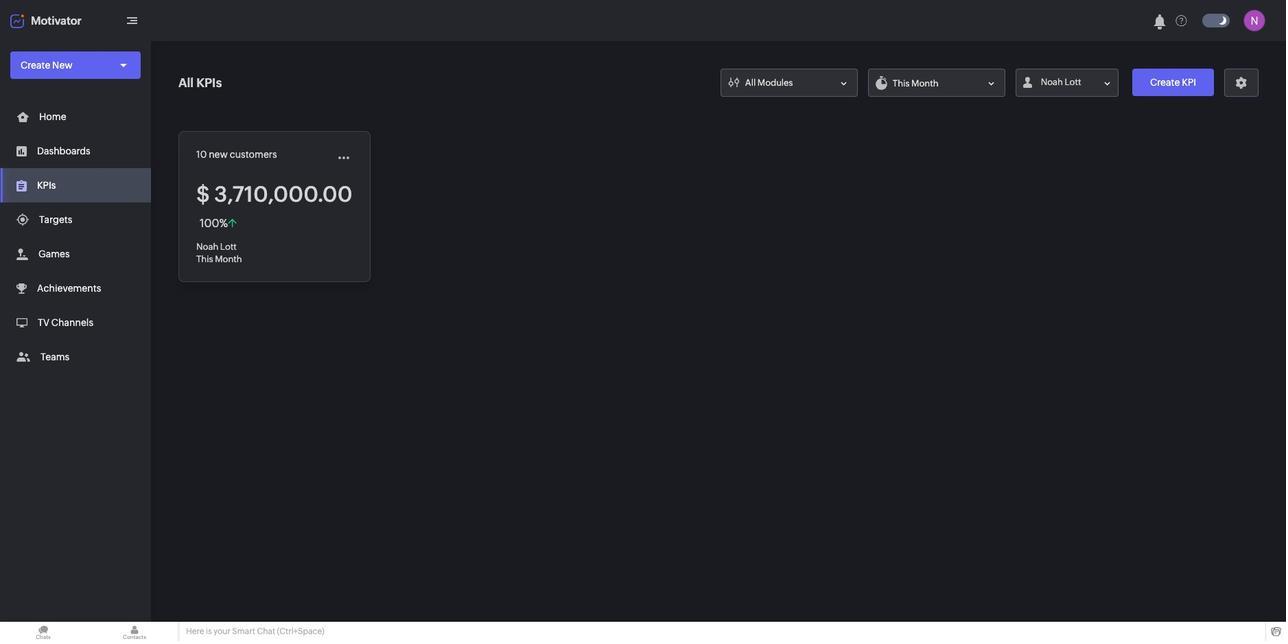 Task type: describe. For each thing, give the bounding box(es) containing it.
all modules
[[745, 77, 793, 88]]

create kpi
[[1150, 77, 1196, 88]]

tv
[[38, 317, 49, 328]]

create kpi button
[[1132, 69, 1214, 96]]

channels
[[51, 317, 93, 328]]

motivator
[[31, 14, 82, 27]]

all for all modules
[[745, 77, 756, 88]]

10 new customers
[[196, 149, 277, 160]]

this month
[[893, 78, 939, 88]]

this inside noah lott this month
[[196, 254, 213, 264]]

lott for noah lott this month
[[220, 242, 237, 252]]

games
[[38, 248, 70, 259]]

(ctrl+space)
[[277, 627, 324, 636]]

chats image
[[0, 622, 86, 641]]

modules
[[758, 77, 793, 88]]

$ 3,710,000.00
[[196, 182, 353, 207]]

create for create kpi
[[1150, 77, 1180, 88]]

your
[[213, 627, 231, 636]]

noah lott this month
[[196, 242, 242, 264]]

month inside noah lott this month
[[215, 254, 242, 264]]

lott for noah lott
[[1065, 77, 1081, 87]]

chat
[[257, 627, 275, 636]]

smart
[[232, 627, 255, 636]]

noah for noah lott
[[1041, 77, 1063, 87]]

customers
[[230, 149, 277, 160]]

this inside field
[[893, 78, 910, 88]]

teams
[[40, 351, 69, 362]]

here is your smart chat (ctrl+space)
[[186, 627, 324, 636]]

targets
[[39, 214, 72, 225]]

all for all kpis
[[178, 75, 194, 90]]

month inside field
[[911, 78, 939, 88]]

tv channels
[[38, 317, 93, 328]]



Task type: locate. For each thing, give the bounding box(es) containing it.
0 horizontal spatial this
[[196, 254, 213, 264]]

lott
[[1065, 77, 1081, 87], [220, 242, 237, 252]]

kpi
[[1182, 77, 1196, 88]]

1 horizontal spatial this
[[893, 78, 910, 88]]

is
[[206, 627, 212, 636]]

1 horizontal spatial create
[[1150, 77, 1180, 88]]

0 horizontal spatial create
[[21, 60, 50, 71]]

100%
[[200, 217, 228, 230]]

0 vertical spatial noah
[[1041, 77, 1063, 87]]

create inside 'button'
[[1150, 77, 1180, 88]]

list
[[0, 100, 151, 374]]

0 vertical spatial this
[[893, 78, 910, 88]]

$
[[196, 182, 210, 207]]

lott inside noah lott this month
[[220, 242, 237, 252]]

kpis
[[196, 75, 222, 90], [37, 180, 56, 191]]

new
[[52, 60, 72, 71]]

list containing home
[[0, 100, 151, 374]]

1 vertical spatial lott
[[220, 242, 237, 252]]

noah inside noah lott this month
[[196, 242, 218, 252]]

1 horizontal spatial kpis
[[196, 75, 222, 90]]

This Month field
[[868, 69, 1006, 97]]

all kpis
[[178, 75, 222, 90]]

dashboards
[[37, 146, 90, 156]]

create new
[[21, 60, 72, 71]]

1 vertical spatial month
[[215, 254, 242, 264]]

month
[[911, 78, 939, 88], [215, 254, 242, 264]]

1 vertical spatial create
[[1150, 77, 1180, 88]]

10
[[196, 149, 207, 160]]

0 vertical spatial lott
[[1065, 77, 1081, 87]]

1 horizontal spatial lott
[[1065, 77, 1081, 87]]

contacts image
[[91, 622, 178, 641]]

achievements
[[37, 283, 101, 294]]

0 vertical spatial create
[[21, 60, 50, 71]]

0 horizontal spatial kpis
[[37, 180, 56, 191]]

1 horizontal spatial noah
[[1041, 77, 1063, 87]]

1 vertical spatial kpis
[[37, 180, 56, 191]]

1 vertical spatial noah
[[196, 242, 218, 252]]

1 horizontal spatial all
[[745, 77, 756, 88]]

0 horizontal spatial month
[[215, 254, 242, 264]]

All Modules field
[[721, 69, 858, 97]]

help image
[[1176, 15, 1187, 26]]

0 horizontal spatial all
[[178, 75, 194, 90]]

all
[[178, 75, 194, 90], [745, 77, 756, 88]]

noah
[[1041, 77, 1063, 87], [196, 242, 218, 252]]

new
[[209, 149, 228, 160]]

1 vertical spatial this
[[196, 254, 213, 264]]

home
[[39, 111, 66, 122]]

here
[[186, 627, 204, 636]]

this
[[893, 78, 910, 88], [196, 254, 213, 264]]

noah for noah lott this month
[[196, 242, 218, 252]]

create left kpi
[[1150, 77, 1180, 88]]

create for create new
[[21, 60, 50, 71]]

all inside all modules field
[[745, 77, 756, 88]]

0 horizontal spatial noah
[[196, 242, 218, 252]]

0 horizontal spatial lott
[[220, 242, 237, 252]]

create left the new
[[21, 60, 50, 71]]

kpis inside list
[[37, 180, 56, 191]]

noah lott
[[1041, 77, 1081, 87]]

1 horizontal spatial month
[[911, 78, 939, 88]]

user image
[[1244, 10, 1266, 32]]

0 vertical spatial kpis
[[196, 75, 222, 90]]

0 vertical spatial month
[[911, 78, 939, 88]]

create
[[21, 60, 50, 71], [1150, 77, 1180, 88]]

3,710,000.00
[[214, 182, 353, 207]]



Task type: vqa. For each thing, say whether or not it's contained in the screenshot.
Lott
yes



